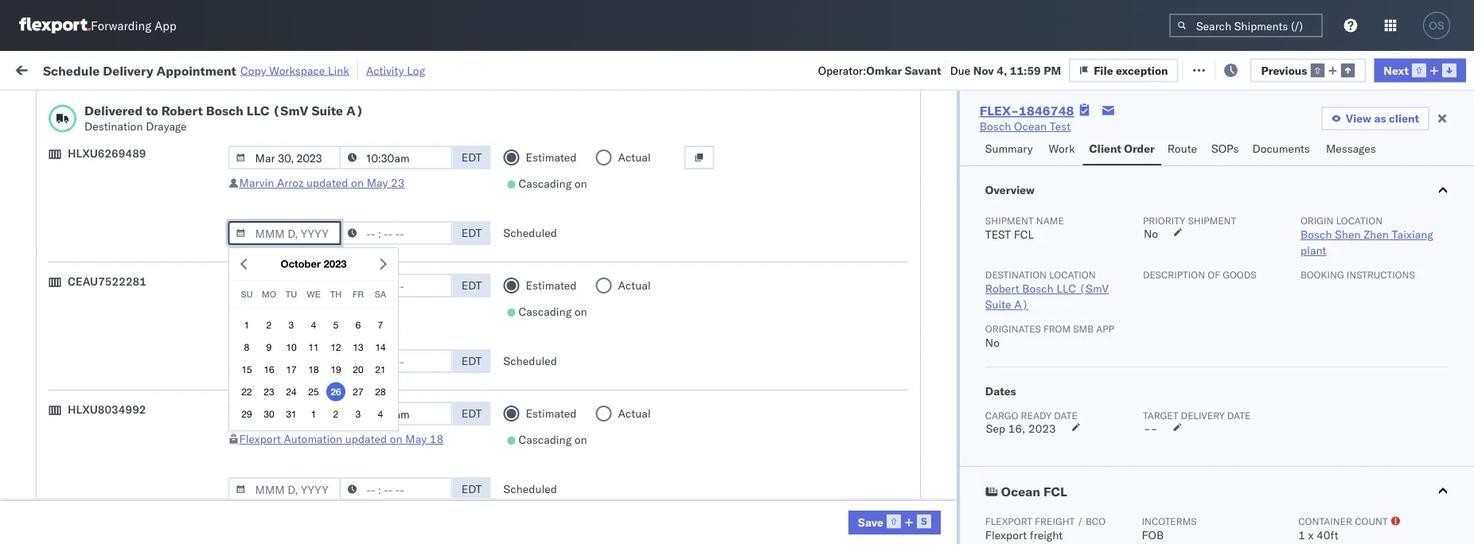 Task type: vqa. For each thing, say whether or not it's contained in the screenshot.


Task type: describe. For each thing, give the bounding box(es) containing it.
mmm d, yyyy text field for hlxu6269489
[[228, 146, 341, 170]]

workitem
[[18, 130, 59, 142]]

status : ready for work, blocked, in progress
[[86, 99, 288, 111]]

3 -- : -- -- text field from the top
[[340, 478, 453, 502]]

marvin arroz updated on may 23
[[239, 176, 405, 190]]

activity log button
[[366, 61, 425, 80]]

26 button
[[326, 383, 346, 402]]

1 -- : -- -- text field from the top
[[340, 146, 453, 170]]

estimated for marvin arroz updated on may 23
[[526, 150, 577, 164]]

ocean fcl button
[[960, 467, 1475, 515]]

blocked,
[[195, 99, 235, 111]]

save
[[858, 516, 884, 530]]

test
[[986, 228, 1011, 242]]

0 vertical spatial freight
[[1035, 516, 1075, 528]]

1 horizontal spatial exception
[[1226, 62, 1278, 76]]

flexport for flexport automation updated on may 18
[[239, 432, 281, 446]]

4 11:59 pm pdt, nov 4, 2022 from the top
[[263, 300, 409, 314]]

snoozed no
[[329, 99, 386, 111]]

work inside button
[[173, 62, 201, 76]]

mmm d, yyyy text field for ceau7522281
[[228, 274, 341, 298]]

pdt, up marvin arroz updated on may 23
[[318, 160, 343, 174]]

description
[[1143, 269, 1206, 281]]

0 horizontal spatial file exception
[[1094, 63, 1169, 77]]

message
[[213, 62, 258, 76]]

0 horizontal spatial 2
[[266, 320, 272, 331]]

suite for destination location
[[986, 298, 1012, 312]]

nov down 6 in the left bottom of the page
[[344, 335, 365, 349]]

marvin arroz updated on may 23 button
[[239, 176, 405, 190]]

2 resize handle column header from the left
[[416, 123, 435, 545]]

9 resize handle column header from the left
[[1291, 123, 1310, 545]]

zhen
[[1364, 228, 1389, 242]]

edt for fourth mmm d, yyyy text box from the bottom
[[462, 226, 482, 240]]

month  2023-10 element
[[234, 314, 393, 426]]

4, for 5th schedule pickup from los angeles, ca link from the bottom of the page
[[368, 195, 379, 209]]

ceau7522281, hlxu6269489, hlxu8034992 for schedule delivery appointment link corresponding to 11:59 pm pdt, nov 4, 2022
[[1007, 264, 1254, 278]]

october
[[281, 258, 321, 270]]

2 schedule pickup from los angeles, ca button from the top
[[37, 220, 233, 254]]

mo
[[262, 289, 276, 300]]

pm right 11:00
[[297, 335, 314, 349]]

1 vertical spatial 4 button
[[371, 405, 390, 424]]

test inside bosch ocean test link
[[1050, 119, 1071, 133]]

x
[[1309, 529, 1314, 543]]

5 resize handle column header from the left
[[686, 123, 705, 545]]

1 horizontal spatial 4
[[378, 409, 383, 420]]

4 mmm d, yyyy text field from the top
[[228, 350, 341, 373]]

abcdefg78456546
[[1113, 405, 1220, 419]]

2 horizontal spatial no
[[1144, 227, 1159, 241]]

view
[[1346, 111, 1372, 125]]

fob
[[1142, 529, 1164, 543]]

automation
[[284, 432, 343, 446]]

bosch shen zhen taixiang plant link
[[1301, 228, 1434, 258]]

october 2023
[[281, 258, 347, 270]]

fcl inside button
[[1044, 484, 1068, 500]]

11:59 pm pst, dec 13, 2022 for schedule pickup from los angeles, ca
[[263, 370, 415, 384]]

angeles, for fourth schedule pickup from los angeles, ca link
[[171, 361, 215, 375]]

actual for marvin arroz updated on may 23
[[618, 150, 651, 164]]

schedule delivery appointment link for 11:59 pm pdt, nov 4, 2022
[[37, 263, 196, 279]]

1 vertical spatial freight
[[1030, 529, 1063, 543]]

bosch inside delivered to robert bosch llc (smv suite a) destination drayage
[[206, 103, 244, 119]]

schedule delivery appointment button for 11:59 pm pdt, nov 4, 2022
[[37, 263, 196, 281]]

4:00
[[263, 440, 287, 454]]

llc for to
[[247, 103, 270, 119]]

dec for confirm pickup from los angeles, ca
[[337, 440, 358, 454]]

23,
[[361, 440, 378, 454]]

upload customs clearance documents for 12:00
[[37, 151, 174, 181]]

4, for 3rd schedule pickup from los angeles, ca link from the bottom of the page
[[368, 300, 379, 314]]

1 x 40ft
[[1299, 529, 1339, 543]]

1 vertical spatial 3 button
[[349, 405, 368, 424]]

1 11:59 pm pdt, nov 4, 2022 from the top
[[263, 195, 409, 209]]

21
[[375, 364, 386, 375]]

destination inside delivered to robert bosch llc (smv suite a) destination drayage
[[84, 119, 143, 133]]

client
[[1090, 142, 1122, 156]]

0 vertical spatial 3 button
[[282, 316, 301, 335]]

0 horizontal spatial omkar
[[867, 63, 902, 77]]

sops button
[[1206, 135, 1247, 166]]

shipment name test fcl
[[986, 215, 1064, 242]]

may for 23
[[367, 176, 388, 190]]

17
[[286, 364, 297, 375]]

bosch inside the origin location bosch shen zhen taixiang plant
[[1301, 228, 1333, 242]]

1 horizontal spatial 23
[[391, 176, 405, 190]]

4:00 pm pst, dec 23, 2022
[[263, 440, 408, 454]]

scheduled for flexport automation updated on may 18
[[504, 483, 557, 496]]

2 11:59 pm pdt, nov 4, 2022 from the top
[[263, 230, 409, 244]]

actions
[[1426, 130, 1459, 142]]

21 button
[[371, 360, 390, 379]]

uetu5238478 for 6:00 am pst, dec 24, 2022
[[1092, 475, 1170, 489]]

th
[[330, 289, 342, 300]]

1 vertical spatial 3
[[356, 409, 361, 420]]

a) for delivered to robert bosch llc (smv suite a)
[[346, 103, 364, 119]]

nov up fr
[[345, 265, 366, 279]]

6
[[356, 320, 361, 331]]

flex-1893174
[[902, 510, 984, 524]]

from for fourth schedule pickup from los angeles, ca link
[[124, 361, 147, 375]]

messages button
[[1320, 135, 1385, 166]]

0 horizontal spatial app
[[155, 18, 176, 33]]

1 schedule pickup from los angeles, ca from the top
[[37, 186, 215, 216]]

2 scheduled from the top
[[504, 354, 557, 368]]

schedule delivery appointment for 11:59 pm pst, dec 13, 2022
[[37, 404, 196, 418]]

ready
[[121, 99, 149, 111]]

work,
[[167, 99, 192, 111]]

flex-1889466 for schedule delivery appointment
[[902, 405, 984, 419]]

target delivery date
[[1143, 410, 1251, 422]]

log
[[407, 63, 425, 77]]

track
[[405, 62, 431, 76]]

pm down arroz
[[297, 195, 314, 209]]

appointment for 11:59 pm pst, dec 13, 2022
[[130, 404, 196, 418]]

dec for schedule pickup from los angeles, ca
[[344, 370, 365, 384]]

angeles, for 3rd schedule pickup from los angeles, ca link from the bottom of the page
[[171, 291, 215, 305]]

1 vertical spatial 2023
[[1029, 422, 1056, 436]]

759 at risk
[[292, 62, 347, 76]]

pm left th
[[297, 300, 314, 314]]

0 horizontal spatial 4 button
[[304, 316, 323, 335]]

0 vertical spatial --
[[713, 160, 726, 174]]

plant
[[1301, 244, 1327, 258]]

11 button
[[304, 338, 323, 357]]

0 horizontal spatial 3
[[289, 320, 294, 331]]

0 horizontal spatial no
[[373, 99, 386, 111]]

llc for location
[[1057, 282, 1077, 296]]

10 resize handle column header from the left
[[1397, 123, 1416, 545]]

1 vertical spatial 18
[[430, 432, 444, 446]]

Search Work text field
[[940, 57, 1113, 81]]

11:59 for 4th schedule pickup from los angeles, ca button from the top of the page
[[263, 370, 294, 384]]

sep
[[986, 422, 1006, 436]]

caiu7969337
[[1007, 159, 1082, 173]]

1889466 for confirm pickup from los angeles, ca
[[936, 440, 984, 454]]

robert bosch llc (smv suite a) link
[[986, 282, 1109, 312]]

4 schedule pickup from los angeles, ca from the top
[[37, 361, 215, 391]]

flexport down msdu7304509
[[986, 529, 1027, 543]]

5 schedule pickup from los angeles, ca from the top
[[37, 501, 215, 531]]

fr
[[353, 289, 364, 300]]

marvin
[[239, 176, 274, 190]]

30
[[264, 409, 274, 420]]

3 hlxu6269489, from the top
[[1092, 264, 1173, 278]]

(smv for delivered to robert bosch llc (smv suite a)
[[273, 103, 309, 119]]

11:59 for first schedule pickup from los angeles, ca button from the top
[[263, 195, 294, 209]]

2 actual from the top
[[618, 279, 651, 293]]

0 horizontal spatial file
[[1094, 63, 1114, 77]]

27
[[353, 387, 364, 398]]

2 test123456 from the top
[[1113, 265, 1180, 279]]

work
[[46, 58, 87, 80]]

pm up we
[[297, 265, 314, 279]]

for
[[152, 99, 165, 111]]

schedule delivery appointment for 11:59 pm pdt, nov 4, 2022
[[37, 264, 196, 278]]

0 vertical spatial 4
[[311, 320, 316, 331]]

8
[[244, 342, 250, 353]]

operator
[[1318, 130, 1356, 142]]

documents button
[[1247, 135, 1320, 166]]

work inside button
[[1049, 142, 1075, 156]]

5 hlxu6269489, from the top
[[1092, 334, 1173, 348]]

0 vertical spatial 2 button
[[260, 316, 279, 335]]

2 mmm d, yyyy text field from the top
[[228, 221, 341, 245]]

target
[[1143, 410, 1179, 422]]

consignee inside button
[[713, 130, 758, 142]]

flex-1846748 link
[[980, 103, 1075, 119]]

from for confirm pickup from los angeles, ca link
[[117, 439, 141, 453]]

1 horizontal spatial file
[[1203, 62, 1223, 76]]

7 resize handle column header from the left
[[980, 123, 999, 545]]

1 vertical spatial consignee
[[683, 160, 737, 174]]

numbers for container numbers
[[1007, 137, 1046, 149]]

1 vertical spatial omkar
[[1318, 265, 1351, 279]]

1 resize handle column header from the left
[[234, 123, 253, 545]]

cascading for marvin arroz updated on may 23
[[519, 177, 572, 191]]

from inside originates from smb app no
[[1044, 323, 1071, 335]]

flex-1889466 for schedule pickup from los angeles, ca
[[902, 370, 984, 384]]

date for --
[[1228, 410, 1251, 422]]

12 button
[[326, 338, 346, 357]]

ocean inside ocean fcl button
[[1002, 484, 1041, 500]]

1 horizontal spatial 2 button
[[326, 405, 346, 424]]

flexport for flexport demo consignee
[[606, 160, 648, 174]]

1 schedule pickup from los angeles, ca link from the top
[[37, 185, 233, 217]]

operator:
[[818, 63, 867, 77]]

4 ceau7522281, from the top
[[1007, 299, 1089, 313]]

5 ceau7522281, from the top
[[1007, 334, 1089, 348]]

consignee button
[[705, 127, 852, 143]]

11 resize handle column header from the left
[[1446, 123, 1465, 545]]

estimated for flexport automation updated on may 18
[[526, 407, 577, 421]]

5 schedule pickup from los angeles, ca button from the top
[[37, 500, 233, 534]]

sa
[[375, 289, 386, 300]]

link
[[328, 63, 349, 77]]

6:00
[[263, 475, 287, 489]]

container for container numbers
[[1007, 124, 1050, 136]]

confirm pickup from los angeles, ca button
[[37, 438, 226, 456]]

3 11:59 pm pdt, nov 4, 2022 from the top
[[263, 265, 409, 279]]

am for pdt,
[[297, 160, 315, 174]]

2 schedule pickup from los angeles, ca from the top
[[37, 221, 215, 251]]

1846748 for 2nd schedule pickup from los angeles, ca link from the top of the page
[[936, 230, 984, 244]]

edt for mmm d, yyyy text box associated with hlxu8034992
[[462, 407, 482, 421]]

batch action button
[[1361, 57, 1466, 81]]

8 resize handle column header from the left
[[1086, 123, 1105, 545]]

pickup for first schedule pickup from los angeles, ca button from the top
[[87, 186, 121, 200]]

route
[[1168, 142, 1198, 156]]

numbers for mbl/mawb numbers
[[1171, 130, 1211, 142]]

1 horizontal spatial file exception
[[1203, 62, 1278, 76]]

pickup for 5th schedule pickup from los angeles, ca button from the top
[[87, 501, 121, 515]]

angeles, for 5th schedule pickup from los angeles, ca link from the bottom of the page
[[171, 186, 215, 200]]

pm right 4:00
[[290, 440, 307, 454]]

11:00 pm pst, nov 8, 2022
[[263, 335, 408, 349]]

angeles, for 2nd schedule pickup from los angeles, ca link from the top of the page
[[171, 221, 215, 235]]

1 vertical spatial 2
[[333, 409, 339, 420]]

cascading on for marvin arroz updated on may 23
[[519, 177, 587, 191]]

filtered
[[16, 98, 55, 111]]

nov right due
[[974, 63, 994, 77]]

4 test123456 from the top
[[1113, 335, 1180, 349]]

app inside originates from smb app no
[[1097, 323, 1115, 335]]

schedule delivery appointment button for 11:59 pm pst, dec 13, 2022
[[37, 403, 196, 421]]

pickup for 2nd schedule pickup from los angeles, ca button
[[87, 221, 121, 235]]

location for llc
[[1050, 269, 1096, 281]]

ceau7522281, hlxu6269489, hlxu8034992 for 2nd schedule pickup from los angeles, ca link from the top of the page
[[1007, 229, 1254, 243]]

clearance for 11:00 pm pst, nov 8, 2022
[[123, 326, 174, 340]]

3 schedule pickup from los angeles, ca link from the top
[[37, 290, 233, 322]]

message (0)
[[213, 62, 279, 76]]

2 ceau7522281, from the top
[[1007, 229, 1089, 243]]

pm up october
[[297, 230, 314, 244]]

(smv for destination location
[[1079, 282, 1109, 296]]

23 inside button
[[264, 387, 274, 398]]

22 button
[[237, 383, 256, 402]]

edt for mmm d, yyyy text box associated with hlxu6269489
[[462, 150, 482, 164]]

in
[[237, 99, 246, 111]]

6 resize handle column header from the left
[[849, 123, 868, 545]]

759
[[292, 62, 313, 76]]

1 ceau7522281, from the top
[[1007, 194, 1089, 208]]

os button
[[1419, 7, 1456, 44]]

19,
[[370, 160, 387, 174]]

:
[[114, 99, 117, 111]]

route button
[[1162, 135, 1206, 166]]

11:59 for 11:59 pm pdt, nov 4, 2022 "schedule delivery appointment" 'button'
[[263, 265, 294, 279]]

3 schedule pickup from los angeles, ca from the top
[[37, 291, 215, 321]]

demo
[[651, 160, 680, 174]]

delivered to robert bosch llc (smv suite a) destination drayage
[[84, 103, 364, 133]]

2 hlxu6269489, from the top
[[1092, 229, 1173, 243]]

pm up flex-1846748 link
[[1044, 63, 1062, 77]]

deadline
[[263, 130, 301, 142]]

os
[[1430, 20, 1445, 31]]

overview button
[[960, 166, 1475, 214]]

1 horizontal spatial --
[[1144, 422, 1158, 436]]

client
[[1390, 111, 1420, 125]]

0 vertical spatial 2023
[[324, 258, 347, 270]]

ready
[[1021, 410, 1052, 422]]

pdt, up october 2023
[[317, 230, 342, 244]]

12
[[331, 342, 341, 353]]



Task type: locate. For each thing, give the bounding box(es) containing it.
0 vertical spatial 4 button
[[304, 316, 323, 335]]

app up import work
[[155, 18, 176, 33]]

1 vertical spatial savant
[[1354, 265, 1389, 279]]

2 vertical spatial estimated
[[526, 407, 577, 421]]

1 cascading from the top
[[519, 177, 572, 191]]

flexport down 30
[[239, 432, 281, 446]]

0 vertical spatial (smv
[[273, 103, 309, 119]]

flexport freight / bco flexport freight
[[986, 516, 1106, 543]]

11:59 pm pst, dec 13, 2022 up 26
[[263, 370, 415, 384]]

-- : -- -- text field
[[340, 274, 453, 298], [340, 402, 453, 426], [340, 478, 453, 502]]

customs
[[76, 151, 120, 165], [76, 326, 120, 340]]

4 schedule pickup from los angeles, ca button from the top
[[37, 360, 233, 394]]

exception up mbl/mawb
[[1116, 63, 1169, 77]]

-- : -- -- text field for hlxu8034992
[[340, 402, 453, 426]]

mbl/mawb
[[1113, 130, 1169, 142]]

8 button
[[237, 338, 256, 357]]

documents for 12:00 am pdt, aug 19, 2022
[[37, 167, 94, 181]]

customs for 11:00
[[76, 326, 120, 340]]

robert up the 'originates'
[[986, 282, 1020, 296]]

dec up 27
[[344, 370, 365, 384]]

-- : -- -- text field for ceau7522281
[[340, 274, 453, 298]]

pm up 25
[[297, 370, 314, 384]]

1 vertical spatial updated
[[345, 432, 387, 446]]

no right snoozed in the top left of the page
[[373, 99, 386, 111]]

schedule pickup from los angeles, ca up confirm pickup from los angeles, ca
[[37, 361, 215, 391]]

13, for schedule pickup from los angeles, ca
[[368, 370, 385, 384]]

exception
[[1226, 62, 1278, 76], [1116, 63, 1169, 77]]

msdu7304509
[[1007, 510, 1088, 524]]

from left smb at the right of the page
[[1044, 323, 1071, 335]]

customs down workitem button
[[76, 151, 120, 165]]

ceau7522281, hlxu6269489, hlxu8034992
[[1007, 194, 1254, 208], [1007, 229, 1254, 243], [1007, 264, 1254, 278], [1007, 299, 1254, 313], [1007, 334, 1254, 348]]

forwarding app
[[91, 18, 176, 33]]

3 up 11:00
[[289, 320, 294, 331]]

pickup for 3rd schedule pickup from los angeles, ca button from the bottom of the page
[[87, 291, 121, 305]]

11:59 pm pdt, nov 4, 2022
[[263, 195, 409, 209], [263, 230, 409, 244], [263, 265, 409, 279], [263, 300, 409, 314]]

suite up the 'originates'
[[986, 298, 1012, 312]]

3 1889466 from the top
[[936, 440, 984, 454]]

0 horizontal spatial date
[[1054, 410, 1078, 422]]

cascading
[[519, 177, 572, 191], [519, 305, 572, 319], [519, 433, 572, 447]]

22
[[242, 387, 252, 398]]

dec down 27
[[344, 405, 365, 419]]

cascading on for flexport automation updated on may 18
[[519, 433, 587, 447]]

documents down ceau7522281
[[37, 342, 94, 356]]

0 horizontal spatial robert
[[161, 103, 203, 119]]

fcl inside shipment name test fcl
[[1014, 228, 1034, 242]]

4 hlxu6269489, from the top
[[1092, 299, 1173, 313]]

import
[[134, 62, 170, 76]]

3
[[289, 320, 294, 331], [356, 409, 361, 420]]

3 ceau7522281, from the top
[[1007, 264, 1089, 278]]

los inside 'button'
[[144, 439, 162, 453]]

2 edt from the top
[[462, 226, 482, 240]]

1 vertical spatial llc
[[1057, 282, 1077, 296]]

0 vertical spatial 1 button
[[237, 316, 256, 335]]

0 vertical spatial savant
[[905, 63, 942, 77]]

1 uetu5238478 from the top
[[1092, 405, 1170, 418]]

documents inside button
[[1253, 142, 1311, 156]]

2 estimated from the top
[[526, 279, 577, 293]]

1 vertical spatial actual
[[618, 279, 651, 293]]

0 horizontal spatial 1
[[244, 320, 250, 331]]

flexport automation updated on may 18
[[239, 432, 444, 446]]

1 clearance from the top
[[123, 151, 174, 165]]

from up ceau7522281
[[124, 221, 147, 235]]

5 edt from the top
[[462, 407, 482, 421]]

4 flex-1889466 from the top
[[902, 475, 984, 489]]

0 vertical spatial -- : -- -- text field
[[340, 274, 453, 298]]

from down ceau7522281
[[124, 291, 147, 305]]

lhuu7894563, up sep 16, 2023
[[1007, 405, 1089, 418]]

llc right in
[[247, 103, 270, 119]]

3 estimated from the top
[[526, 407, 577, 421]]

3 mmm d, yyyy text field from the top
[[228, 274, 341, 298]]

3 test123456 from the top
[[1113, 300, 1180, 314]]

ocean fcl inside ocean fcl button
[[1002, 484, 1068, 500]]

1 vertical spatial (smv
[[1079, 282, 1109, 296]]

flexport. image
[[19, 18, 91, 33]]

1 vertical spatial schedule delivery appointment link
[[37, 403, 196, 419]]

4 left 5
[[311, 320, 316, 331]]

0 horizontal spatial a)
[[346, 103, 364, 119]]

from inside 'button'
[[117, 439, 141, 453]]

llc up smb at the right of the page
[[1057, 282, 1077, 296]]

1 date from the left
[[1054, 410, 1078, 422]]

0 vertical spatial lhuu7894563, uetu5238478
[[1007, 405, 1170, 418]]

robert for destination
[[986, 282, 1020, 296]]

0 vertical spatial updated
[[307, 176, 348, 190]]

0 horizontal spatial exception
[[1116, 63, 1169, 77]]

work right 'import'
[[173, 62, 201, 76]]

1 horizontal spatial work
[[1049, 142, 1075, 156]]

bosch inside destination location robert bosch llc (smv suite a)
[[1023, 282, 1054, 296]]

pdt, down marvin arroz updated on may 23
[[317, 195, 342, 209]]

2 schedule delivery appointment link from the top
[[37, 403, 196, 419]]

(smv up smb at the right of the page
[[1079, 282, 1109, 296]]

omkar down plant
[[1318, 265, 1351, 279]]

actual
[[618, 150, 651, 164], [618, 279, 651, 293], [618, 407, 651, 421]]

pickup for confirm pickup from los angeles, ca 'button'
[[80, 439, 115, 453]]

2 flex-1889466 from the top
[[902, 405, 984, 419]]

1 confirm from the top
[[37, 439, 77, 453]]

1 vertical spatial 11:59 pm pst, dec 13, 2022
[[263, 405, 415, 419]]

16 button
[[260, 360, 279, 379]]

1 horizontal spatial 4 button
[[371, 405, 390, 424]]

2 button
[[260, 316, 279, 335], [326, 405, 346, 424]]

robert up drayage
[[161, 103, 203, 119]]

pickup inside 'button'
[[80, 439, 115, 453]]

10 button
[[282, 338, 301, 357]]

2 lhuu7894563, from the top
[[1007, 475, 1089, 489]]

2 cascading on from the top
[[519, 305, 587, 319]]

schedule pickup from los angeles, ca link
[[37, 185, 233, 217], [37, 220, 233, 252], [37, 290, 233, 322], [37, 360, 233, 392], [37, 500, 233, 532]]

updated
[[307, 176, 348, 190], [345, 432, 387, 446]]

1 vertical spatial customs
[[76, 326, 120, 340]]

uetu5238478 for 11:59 pm pst, dec 13, 2022
[[1092, 405, 1170, 418]]

appointment for 11:59 pm pdt, nov 4, 2022
[[130, 264, 196, 278]]

schedule pickup from los angeles, ca button down hlxu6269489
[[37, 185, 233, 219]]

a) inside delivered to robert bosch llc (smv suite a) destination drayage
[[346, 103, 364, 119]]

1 vertical spatial no
[[1144, 227, 1159, 241]]

destination down delivered
[[84, 119, 143, 133]]

lhuu7894563, uetu5238478 for 11:59 pm pst, dec 13, 2022
[[1007, 405, 1170, 418]]

3 cascading from the top
[[519, 433, 572, 447]]

suite
[[312, 103, 343, 119], [986, 298, 1012, 312]]

robert inside delivered to robert bosch llc (smv suite a) destination drayage
[[161, 103, 203, 119]]

3 ceau7522281, hlxu6269489, hlxu8034992 from the top
[[1007, 264, 1254, 278]]

0 vertical spatial 18
[[308, 364, 319, 375]]

1 mmm d, yyyy text field from the top
[[228, 146, 341, 170]]

1 estimated from the top
[[526, 150, 577, 164]]

upload customs clearance documents link for 11:00 pm pst, nov 8, 2022
[[37, 325, 233, 357]]

nov down aug
[[345, 195, 366, 209]]

sep 16, 2023
[[986, 422, 1056, 436]]

1 horizontal spatial destination
[[986, 269, 1047, 281]]

1 hlxu6269489, from the top
[[1092, 194, 1173, 208]]

1 vertical spatial cascading
[[519, 305, 572, 319]]

file exception down search shipments (/) text box
[[1203, 62, 1278, 76]]

1846748 for upload customs clearance documents link associated with 11:00 pm pst, nov 8, 2022
[[936, 335, 984, 349]]

app
[[155, 18, 176, 33], [1097, 323, 1115, 335]]

1 vertical spatial 1 button
[[304, 405, 323, 424]]

10
[[286, 342, 297, 353]]

upload customs clearance documents link down ceau7522281
[[37, 325, 233, 357]]

3 actual from the top
[[618, 407, 651, 421]]

upload for 12:00 am pdt, aug 19, 2022
[[37, 151, 73, 165]]

1 upload customs clearance documents link from the top
[[37, 150, 233, 182]]

3 cascading on from the top
[[519, 433, 587, 447]]

0 vertical spatial destination
[[84, 119, 143, 133]]

0 vertical spatial cascading
[[519, 177, 572, 191]]

copy
[[240, 63, 266, 77]]

clearance down workitem button
[[123, 151, 174, 165]]

3 button down the 27 button
[[349, 405, 368, 424]]

pdt, up 5
[[317, 300, 342, 314]]

5 schedule pickup from los angeles, ca link from the top
[[37, 500, 233, 532]]

1 1889466 from the top
[[936, 370, 984, 384]]

from for 3rd schedule pickup from los angeles, ca link from the bottom of the page
[[124, 291, 147, 305]]

1 button down 25 button
[[304, 405, 323, 424]]

resize handle column header
[[234, 123, 253, 545], [416, 123, 435, 545], [473, 123, 492, 545], [579, 123, 598, 545], [686, 123, 705, 545], [849, 123, 868, 545], [980, 123, 999, 545], [1086, 123, 1105, 545], [1291, 123, 1310, 545], [1397, 123, 1416, 545], [1446, 123, 1465, 545]]

from up confirm pickup from los angeles, ca
[[124, 361, 147, 375]]

4 button down the 28 button
[[371, 405, 390, 424]]

mbl/mawb numbers
[[1113, 130, 1211, 142]]

0 vertical spatial schedule delivery appointment
[[37, 264, 196, 278]]

1 vertical spatial 4
[[378, 409, 383, 420]]

6 edt from the top
[[462, 483, 482, 496]]

schedule pickup from los angeles, ca button down ceau7522281
[[37, 290, 233, 324]]

4 1889466 from the top
[[936, 475, 984, 489]]

18 inside button
[[308, 364, 319, 375]]

4 down 28
[[378, 409, 383, 420]]

angeles, inside 'button'
[[164, 439, 208, 453]]

13, up 28
[[368, 370, 385, 384]]

confirm inside 'button'
[[37, 439, 77, 453]]

11:59 pm pst, dec 13, 2022 for schedule delivery appointment
[[263, 405, 415, 419]]

no inside originates from smb app no
[[986, 336, 1000, 350]]

from up confirm delivery
[[117, 439, 141, 453]]

2 vertical spatial cascading on
[[519, 433, 587, 447]]

Search Shipments (/) text field
[[1170, 14, 1323, 37]]

freight down msdu7304509
[[1030, 529, 1063, 543]]

0 vertical spatial 1
[[244, 320, 250, 331]]

6:00 am pst, dec 24, 2022
[[263, 475, 409, 489]]

(smv inside delivered to robert bosch llc (smv suite a) destination drayage
[[273, 103, 309, 119]]

file down search shipments (/) text box
[[1203, 62, 1223, 76]]

23 button
[[260, 383, 279, 402]]

booking instructions
[[1301, 269, 1416, 281]]

name
[[1037, 215, 1064, 227]]

file exception button
[[1179, 57, 1288, 81], [1179, 57, 1288, 81], [1070, 58, 1179, 82], [1070, 58, 1179, 82]]

1 lhuu7894563, from the top
[[1007, 405, 1089, 418]]

shen
[[1335, 228, 1361, 242]]

suite inside delivered to robert bosch llc (smv suite a) destination drayage
[[312, 103, 343, 119]]

ymluw236679313
[[1113, 160, 1216, 174]]

savant left due
[[905, 63, 942, 77]]

pm down 25
[[297, 405, 314, 419]]

2 ceau7522281, hlxu6269489, hlxu8034992 from the top
[[1007, 229, 1254, 243]]

1 vertical spatial lhuu7894563,
[[1007, 475, 1089, 489]]

1 test123456 from the top
[[1113, 230, 1180, 244]]

ceau7522281, up name
[[1007, 194, 1089, 208]]

3 resize handle column header from the left
[[473, 123, 492, 545]]

1846748 for 3rd schedule pickup from los angeles, ca link from the bottom of the page
[[936, 300, 984, 314]]

upload down ceau7522281
[[37, 326, 73, 340]]

from down confirm pickup from los angeles, ca 'button'
[[124, 501, 147, 515]]

0 vertical spatial upload customs clearance documents
[[37, 151, 174, 181]]

40ft
[[1317, 529, 1339, 543]]

ocean inside bosch ocean test link
[[1015, 119, 1047, 133]]

customs down ceau7522281
[[76, 326, 120, 340]]

next button
[[1375, 58, 1467, 82]]

workitem button
[[10, 127, 237, 143]]

2 clearance from the top
[[123, 326, 174, 340]]

savant down bosch shen zhen taixiang plant link
[[1354, 265, 1389, 279]]

4,
[[997, 63, 1008, 77], [368, 195, 379, 209], [368, 230, 379, 244], [368, 265, 379, 279], [368, 300, 379, 314]]

upload customs clearance documents button down ceau7522281
[[37, 325, 233, 359]]

lhuu7894563, for 11:59 pm pst, dec 13, 2022
[[1007, 405, 1089, 418]]

1 horizontal spatial a)
[[1015, 298, 1029, 312]]

1 button up 8 button
[[237, 316, 256, 335]]

upload customs clearance documents down workitem button
[[37, 151, 174, 181]]

2 upload customs clearance documents button from the top
[[37, 325, 233, 359]]

flex-
[[980, 103, 1019, 119], [902, 160, 936, 174], [902, 195, 936, 209], [902, 230, 936, 244], [902, 265, 936, 279], [902, 300, 936, 314], [902, 335, 936, 349], [902, 370, 936, 384], [902, 405, 936, 419], [902, 440, 936, 454], [902, 475, 936, 489], [902, 510, 936, 524]]

11:00
[[263, 335, 294, 349]]

of
[[1208, 269, 1221, 281]]

location for zhen
[[1337, 215, 1383, 227]]

lhuu7894563,
[[1007, 405, 1089, 418], [1007, 475, 1089, 489]]

1 vertical spatial confirm
[[37, 474, 77, 488]]

0 horizontal spatial may
[[367, 176, 388, 190]]

0 vertical spatial uetu5238478
[[1092, 405, 1170, 418]]

1 schedule pickup from los angeles, ca button from the top
[[37, 185, 233, 219]]

3 scheduled from the top
[[504, 483, 557, 496]]

no down priority
[[1144, 227, 1159, 241]]

1 vertical spatial appointment
[[130, 264, 196, 278]]

dec left 24,
[[338, 475, 359, 489]]

cascading for flexport automation updated on may 18
[[519, 433, 572, 447]]

flex-1889466 button
[[876, 366, 987, 388], [876, 366, 987, 388], [876, 401, 987, 423], [876, 401, 987, 423], [876, 436, 987, 458], [876, 436, 987, 458], [876, 471, 987, 493], [876, 471, 987, 493]]

19 button
[[326, 360, 346, 379]]

upload customs clearance documents link down workitem button
[[37, 150, 233, 182]]

-- right "demo"
[[713, 160, 726, 174]]

cargo ready date
[[986, 410, 1078, 422]]

deadline button
[[255, 127, 419, 143]]

angeles, for first schedule pickup from los angeles, ca link from the bottom of the page
[[171, 501, 215, 515]]

may right 23,
[[406, 432, 427, 446]]

3 schedule pickup from los angeles, ca button from the top
[[37, 290, 233, 324]]

drayage
[[146, 119, 187, 133]]

action
[[1420, 62, 1455, 76]]

4, for 2nd schedule pickup from los angeles, ca link from the top of the page
[[368, 230, 379, 244]]

1 horizontal spatial no
[[986, 336, 1000, 350]]

1846748 for 5th schedule pickup from los angeles, ca link from the bottom of the page
[[936, 195, 984, 209]]

container for container count
[[1299, 516, 1353, 528]]

schedule delivery appointment copy workspace link
[[43, 62, 349, 78]]

llc inside destination location robert bosch llc (smv suite a)
[[1057, 282, 1077, 296]]

count
[[1355, 516, 1388, 528]]

from for 5th schedule pickup from los angeles, ca link from the bottom of the page
[[124, 186, 147, 200]]

1 vertical spatial documents
[[37, 167, 94, 181]]

risk
[[329, 62, 347, 76]]

documents down hlxu6269489
[[37, 167, 94, 181]]

lhuu7894563, for 6:00 am pst, dec 24, 2022
[[1007, 475, 1089, 489]]

1889466
[[936, 370, 984, 384], [936, 405, 984, 419], [936, 440, 984, 454], [936, 475, 984, 489]]

1 vertical spatial am
[[290, 475, 308, 489]]

3 edt from the top
[[462, 279, 482, 293]]

1 vertical spatial --
[[1144, 422, 1158, 436]]

0 horizontal spatial 23
[[264, 387, 274, 398]]

progress
[[248, 99, 288, 111]]

location up shen
[[1337, 215, 1383, 227]]

1 scheduled from the top
[[504, 226, 557, 240]]

edt for mmm d, yyyy text field
[[462, 483, 482, 496]]

0 horizontal spatial location
[[1050, 269, 1096, 281]]

1 schedule delivery appointment button from the top
[[37, 263, 196, 281]]

uetu5238478 up the maeu9736123 on the right bottom of page
[[1092, 475, 1170, 489]]

dec for schedule delivery appointment
[[344, 405, 365, 419]]

am up arroz
[[297, 160, 315, 174]]

13, down 28
[[368, 405, 385, 419]]

1 horizontal spatial app
[[1097, 323, 1115, 335]]

1893174
[[936, 510, 984, 524]]

-- : -- -- text field down 23,
[[340, 478, 453, 502]]

2 upload customs clearance documents link from the top
[[37, 325, 233, 357]]

updated for automation
[[345, 432, 387, 446]]

updated for arroz
[[307, 176, 348, 190]]

(smv inside destination location robert bosch llc (smv suite a)
[[1079, 282, 1109, 296]]

upload customs clearance documents button for 11:00 pm pst, nov 8, 2022
[[37, 325, 233, 359]]

schedule pickup from los angeles, ca down ceau7522281
[[37, 291, 215, 321]]

0 vertical spatial appointment
[[156, 62, 236, 78]]

container up 40ft
[[1299, 516, 1353, 528]]

4 resize handle column header from the left
[[579, 123, 598, 545]]

1 vertical spatial cascading on
[[519, 305, 587, 319]]

2 button down 26 button
[[326, 405, 346, 424]]

location inside destination location robert bosch llc (smv suite a)
[[1050, 269, 1096, 281]]

flex-1893174 button
[[876, 506, 987, 528], [876, 506, 987, 528]]

lhuu7894563, uetu5238478 for 6:00 am pst, dec 24, 2022
[[1007, 475, 1170, 489]]

1 vertical spatial schedule delivery appointment
[[37, 404, 196, 418]]

3 flex-1889466 from the top
[[902, 440, 984, 454]]

0 horizontal spatial 1 button
[[237, 316, 256, 335]]

11:59 for 2nd schedule pickup from los angeles, ca button
[[263, 230, 294, 244]]

1889466 for schedule pickup from los angeles, ca
[[936, 370, 984, 384]]

due nov 4, 11:59 pm
[[950, 63, 1062, 77]]

0 horizontal spatial 18
[[308, 364, 319, 375]]

client order
[[1090, 142, 1155, 156]]

view as client
[[1346, 111, 1420, 125]]

0 vertical spatial upload customs clearance documents link
[[37, 150, 233, 182]]

0 vertical spatial lhuu7894563,
[[1007, 405, 1089, 418]]

angeles,
[[171, 186, 215, 200], [171, 221, 215, 235], [171, 291, 215, 305], [171, 361, 215, 375], [164, 439, 208, 453], [171, 501, 215, 515]]

2 13, from the top
[[368, 405, 385, 419]]

edt for fourth mmm d, yyyy text box
[[462, 354, 482, 368]]

1 flex-1889466 from the top
[[902, 370, 984, 384]]

schedule pickup from los angeles, ca up ceau7522281
[[37, 221, 215, 251]]

my work
[[16, 58, 87, 80]]

17 button
[[282, 360, 301, 379]]

maeu9736123
[[1113, 510, 1194, 524]]

0 vertical spatial 2
[[266, 320, 272, 331]]

a) inside destination location robert bosch llc (smv suite a)
[[1015, 298, 1029, 312]]

location inside the origin location bosch shen zhen taixiang plant
[[1337, 215, 1383, 227]]

-- : -- -- text field for ceau7522281
[[340, 350, 453, 373]]

1 customs from the top
[[76, 151, 120, 165]]

2 customs from the top
[[76, 326, 120, 340]]

1 vertical spatial 13,
[[368, 405, 385, 419]]

1 upload from the top
[[37, 151, 73, 165]]

0 horizontal spatial container
[[1007, 124, 1050, 136]]

upload customs clearance documents for 11:00
[[37, 326, 174, 356]]

import work button
[[128, 51, 207, 87]]

robert for delivered
[[161, 103, 203, 119]]

schedule pickup from los angeles, ca down hlxu6269489
[[37, 186, 215, 216]]

(smv up deadline
[[273, 103, 309, 119]]

may for 18
[[406, 432, 427, 446]]

ceau7522281, hlxu6269489, hlxu8034992 for 5th schedule pickup from los angeles, ca link from the bottom of the page
[[1007, 194, 1254, 208]]

11:59
[[1010, 63, 1041, 77], [263, 195, 294, 209], [263, 230, 294, 244], [263, 265, 294, 279], [263, 300, 294, 314], [263, 370, 294, 384], [263, 405, 294, 419]]

-- down target
[[1144, 422, 1158, 436]]

1 -- : -- -- text field from the top
[[340, 274, 453, 298]]

lhuu7894563, uetu5238478
[[1007, 405, 1170, 418], [1007, 475, 1170, 489]]

ca inside 'button'
[[211, 439, 226, 453]]

consignee right "demo"
[[683, 160, 737, 174]]

am for pst,
[[290, 475, 308, 489]]

upload down workitem
[[37, 151, 73, 165]]

2 schedule delivery appointment button from the top
[[37, 403, 196, 421]]

2 upload customs clearance documents from the top
[[37, 326, 174, 356]]

4 schedule pickup from los angeles, ca link from the top
[[37, 360, 233, 392]]

uetu5238478
[[1092, 405, 1170, 418], [1092, 475, 1170, 489]]

2 confirm from the top
[[37, 474, 77, 488]]

1 horizontal spatial 2023
[[1029, 422, 1056, 436]]

1
[[244, 320, 250, 331], [311, 409, 316, 420], [1299, 529, 1306, 543]]

customs for 12:00
[[76, 151, 120, 165]]

2 vertical spatial documents
[[37, 342, 94, 356]]

pdt, up th
[[317, 265, 342, 279]]

suite for delivered to robert bosch llc (smv suite a)
[[312, 103, 343, 119]]

numbers inside container numbers
[[1007, 137, 1046, 149]]

2
[[266, 320, 272, 331], [333, 409, 339, 420]]

1 for topmost "1" button
[[244, 320, 250, 331]]

0 horizontal spatial savant
[[905, 63, 942, 77]]

ceau7522281, hlxu6269489, hlxu8034992 for 3rd schedule pickup from los angeles, ca link from the bottom of the page
[[1007, 299, 1254, 313]]

incoterms
[[1142, 516, 1197, 528]]

summary button
[[979, 135, 1043, 166]]

2 date from the left
[[1228, 410, 1251, 422]]

numbers left sops
[[1171, 130, 1211, 142]]

scheduled for marvin arroz updated on may 23
[[504, 226, 557, 240]]

4 edt from the top
[[462, 354, 482, 368]]

2 schedule pickup from los angeles, ca link from the top
[[37, 220, 233, 252]]

suite inside destination location robert bosch llc (smv suite a)
[[986, 298, 1012, 312]]

0 vertical spatial estimated
[[526, 150, 577, 164]]

flexport for flexport freight / bco flexport freight
[[986, 516, 1033, 528]]

0 vertical spatial 13,
[[368, 370, 385, 384]]

angeles, for confirm pickup from los angeles, ca link
[[164, 439, 208, 453]]

13, for schedule delivery appointment
[[368, 405, 385, 419]]

nov up 6 in the left bottom of the page
[[345, 300, 366, 314]]

1 horizontal spatial 1 button
[[304, 405, 323, 424]]

from for 2nd schedule pickup from los angeles, ca link from the top of the page
[[124, 221, 147, 235]]

1 vertical spatial upload customs clearance documents
[[37, 326, 174, 356]]

0 vertical spatial actual
[[618, 150, 651, 164]]

1 horizontal spatial robert
[[986, 282, 1020, 296]]

1 right 31 'button'
[[311, 409, 316, 420]]

operator: omkar savant
[[818, 63, 942, 77]]

1 vertical spatial upload customs clearance documents button
[[37, 325, 233, 359]]

date right delivery at right bottom
[[1228, 410, 1251, 422]]

file exception up mbl/mawb
[[1094, 63, 1169, 77]]

flex-1889466 for confirm pickup from los angeles, ca
[[902, 440, 984, 454]]

2 vertical spatial 1
[[1299, 529, 1306, 543]]

from for first schedule pickup from los angeles, ca link from the bottom of the page
[[124, 501, 147, 515]]

0 horizontal spatial destination
[[84, 119, 143, 133]]

1 vertical spatial suite
[[986, 298, 1012, 312]]

confirm for confirm delivery
[[37, 474, 77, 488]]

0 vertical spatial scheduled
[[504, 226, 557, 240]]

1 horizontal spatial (smv
[[1079, 282, 1109, 296]]

date for sep 16, 2023
[[1054, 410, 1078, 422]]

test
[[1050, 119, 1071, 133], [676, 265, 697, 279], [783, 265, 804, 279], [676, 405, 697, 419], [783, 405, 804, 419]]

uetu5238478 left delivery at right bottom
[[1092, 405, 1170, 418]]

1 ceau7522281, hlxu6269489, hlxu8034992 from the top
[[1007, 194, 1254, 208]]

2023 up th
[[324, 258, 347, 270]]

1 vertical spatial a)
[[1015, 298, 1029, 312]]

1 vertical spatial -- : -- -- text field
[[340, 221, 453, 245]]

2 vertical spatial -- : -- -- text field
[[340, 478, 453, 502]]

MMM D, YYYY text field
[[228, 146, 341, 170], [228, 221, 341, 245], [228, 274, 341, 298], [228, 350, 341, 373], [228, 402, 341, 426]]

llc inside delivered to robert bosch llc (smv suite a) destination drayage
[[247, 103, 270, 119]]

robert
[[161, 103, 203, 119], [986, 282, 1020, 296]]

work button
[[1043, 135, 1083, 166]]

2 -- : -- -- text field from the top
[[340, 402, 453, 426]]

messages
[[1327, 142, 1377, 156]]

from down hlxu6269489
[[124, 186, 147, 200]]

5 ceau7522281, hlxu6269489, hlxu8034992 from the top
[[1007, 334, 1254, 348]]

ceau7522281, up originates from smb app no
[[1007, 299, 1089, 313]]

nov up october 2023
[[345, 230, 366, 244]]

pst, for schedule pickup from los angeles, ca
[[317, 370, 341, 384]]

2 uetu5238478 from the top
[[1092, 475, 1170, 489]]

pst, for schedule delivery appointment
[[317, 405, 341, 419]]

2 vertical spatial appointment
[[130, 404, 196, 418]]

1 actual from the top
[[618, 150, 651, 164]]

1 horizontal spatial omkar
[[1318, 265, 1351, 279]]

1 horizontal spatial may
[[406, 432, 427, 446]]

2 11:59 pm pst, dec 13, 2022 from the top
[[263, 405, 415, 419]]

25
[[308, 387, 319, 398]]

1 vertical spatial work
[[1049, 142, 1075, 156]]

2 down 26
[[333, 409, 339, 420]]

11:59 for 3rd schedule pickup from los angeles, ca button from the bottom of the page
[[263, 300, 294, 314]]

1 vertical spatial 1
[[311, 409, 316, 420]]

1 schedule delivery appointment link from the top
[[37, 263, 196, 279]]

confirm for confirm pickup from los angeles, ca
[[37, 439, 77, 453]]

0 vertical spatial work
[[173, 62, 201, 76]]

4 button
[[304, 316, 323, 335], [371, 405, 390, 424]]

updated down the 12:00 am pdt, aug 19, 2022
[[307, 176, 348, 190]]

no
[[373, 99, 386, 111], [1144, 227, 1159, 241], [986, 336, 1000, 350]]

pst, for upload customs clearance documents
[[317, 335, 341, 349]]

omkar left due
[[867, 63, 902, 77]]

pickup for 4th schedule pickup from los angeles, ca button from the top of the page
[[87, 361, 121, 375]]

24,
[[362, 475, 379, 489]]

clearance for 12:00 am pdt, aug 19, 2022
[[123, 151, 174, 165]]

1 edt from the top
[[462, 150, 482, 164]]

batch
[[1386, 62, 1417, 76]]

location up robert bosch llc (smv suite a) link
[[1050, 269, 1096, 281]]

5 mmm d, yyyy text field from the top
[[228, 402, 341, 426]]

clearance down ceau7522281
[[123, 326, 174, 340]]

1889466 for schedule delivery appointment
[[936, 405, 984, 419]]

robert inside destination location robert bosch llc (smv suite a)
[[986, 282, 1020, 296]]

0 vertical spatial 23
[[391, 176, 405, 190]]

--
[[713, 160, 726, 174], [1144, 422, 1158, 436]]

snooze
[[443, 130, 474, 142]]

container numbers button
[[999, 120, 1089, 149]]

2 lhuu7894563, uetu5238478 from the top
[[1007, 475, 1170, 489]]

numbers inside mbl/mawb numbers button
[[1171, 130, 1211, 142]]

0 vertical spatial am
[[297, 160, 315, 174]]

-- : -- -- text field up sa
[[340, 221, 453, 245]]

edt for ceau7522281 mmm d, yyyy text box
[[462, 279, 482, 293]]

location
[[1337, 215, 1383, 227], [1050, 269, 1096, 281]]

copy workspace link button
[[240, 63, 349, 77]]

1 11:59 pm pst, dec 13, 2022 from the top
[[263, 370, 415, 384]]

upload customs clearance documents button down workitem button
[[37, 150, 233, 184]]

0 horizontal spatial (smv
[[273, 103, 309, 119]]

1 13, from the top
[[368, 370, 385, 384]]

-- : -- -- text field
[[340, 146, 453, 170], [340, 221, 453, 245], [340, 350, 453, 373]]

1 horizontal spatial 2
[[333, 409, 339, 420]]

0 horizontal spatial 4
[[311, 320, 316, 331]]

schedule pickup from los angeles, ca button up confirm pickup from los angeles, ca
[[37, 360, 233, 394]]

documents right the sops button
[[1253, 142, 1311, 156]]

2 cascading from the top
[[519, 305, 572, 319]]

container inside button
[[1007, 124, 1050, 136]]

0 vertical spatial consignee
[[713, 130, 758, 142]]

2 schedule delivery appointment from the top
[[37, 404, 196, 418]]

nov
[[974, 63, 994, 77], [345, 195, 366, 209], [345, 230, 366, 244], [345, 265, 366, 279], [345, 300, 366, 314], [344, 335, 365, 349]]

bosch
[[206, 103, 244, 119], [980, 119, 1012, 133], [1301, 228, 1333, 242], [606, 265, 638, 279], [713, 265, 744, 279], [1023, 282, 1054, 296], [606, 405, 638, 419], [713, 405, 744, 419]]

2 -- : -- -- text field from the top
[[340, 221, 453, 245]]

documents for 11:00 pm pst, nov 8, 2022
[[37, 342, 94, 356]]

MMM D, YYYY text field
[[228, 478, 341, 502]]

a) for destination location
[[1015, 298, 1029, 312]]

0 vertical spatial schedule delivery appointment link
[[37, 263, 196, 279]]

destination inside destination location robert bosch llc (smv suite a)
[[986, 269, 1047, 281]]

ceau7522281, up robert bosch llc (smv suite a) link
[[1007, 264, 1089, 278]]

suite up deadline button
[[312, 103, 343, 119]]



